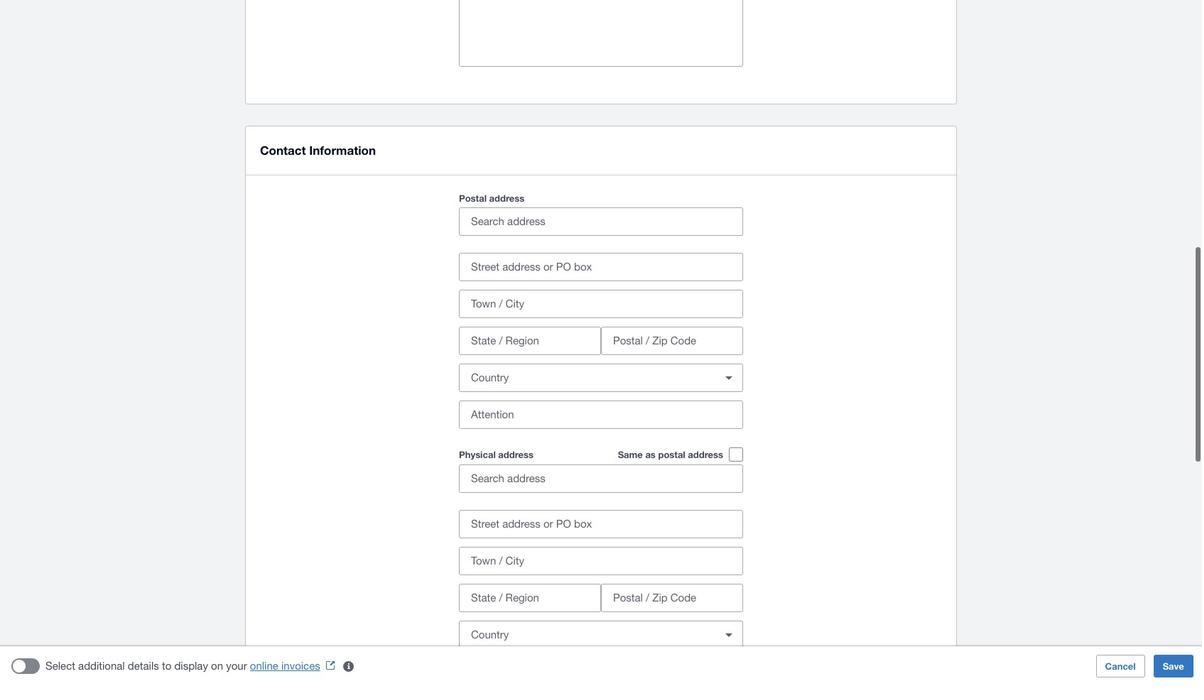 Task type: vqa. For each thing, say whether or not it's contained in the screenshot.
'import'
no



Task type: describe. For each thing, give the bounding box(es) containing it.
save
[[1163, 661, 1184, 672]]

information
[[309, 143, 376, 158]]

state / region text field for physical address
[[460, 585, 600, 612]]

same
[[618, 449, 643, 460]]

search address field for postal address
[[460, 208, 743, 235]]

contact information
[[260, 143, 376, 158]]

same as postal address
[[618, 449, 723, 460]]

select additional details to display on your online invoices
[[45, 660, 320, 672]]

search address field for physical address
[[460, 465, 743, 492]]

to
[[162, 660, 171, 672]]

physical address
[[459, 449, 534, 460]]

invoices
[[281, 660, 320, 672]]

display
[[174, 660, 208, 672]]

additional information image
[[334, 652, 363, 681]]

on
[[211, 660, 223, 672]]

state / region text field for postal address
[[460, 328, 600, 355]]

Postal / Zip Code text field
[[602, 328, 742, 355]]

additional
[[78, 660, 125, 672]]

as
[[645, 449, 656, 460]]

Town / City text field
[[460, 291, 743, 318]]

cancel button
[[1096, 655, 1145, 678]]

postal
[[459, 193, 487, 204]]



Task type: locate. For each thing, give the bounding box(es) containing it.
Town / City text field
[[460, 548, 743, 575]]

search address field down same
[[460, 465, 743, 492]]

Postal / Zip Code text field
[[602, 585, 742, 612]]

online invoices link
[[250, 660, 340, 672]]

1 vertical spatial state / region text field
[[460, 585, 600, 612]]

address
[[489, 193, 525, 204], [498, 449, 534, 460], [688, 449, 723, 460]]

Attention text field
[[460, 401, 743, 428]]

2 state / region text field from the top
[[460, 585, 600, 612]]

toggle list image down postal / zip code text box
[[715, 364, 743, 392]]

address for postal address
[[489, 193, 525, 204]]

2 search address field from the top
[[460, 465, 743, 492]]

0 vertical spatial toggle list image
[[715, 364, 743, 392]]

physical
[[459, 449, 496, 460]]

0 vertical spatial search address field
[[460, 208, 743, 235]]

address for physical address
[[498, 449, 534, 460]]

1 vertical spatial country field
[[460, 622, 709, 649]]

1 vertical spatial toggle list image
[[715, 621, 743, 649]]

0 vertical spatial country field
[[460, 365, 709, 392]]

Street address or PO box text field
[[460, 511, 743, 538]]

1 search address field from the top
[[460, 208, 743, 235]]

your
[[226, 660, 247, 672]]

State / Region text field
[[460, 328, 600, 355], [460, 585, 600, 612]]

online
[[250, 660, 278, 672]]

country field for physical address
[[460, 622, 709, 649]]

details
[[128, 660, 159, 672]]

1 toggle list image from the top
[[715, 364, 743, 392]]

Search address field
[[460, 208, 743, 235], [460, 465, 743, 492]]

Street address or PO box text field
[[460, 254, 743, 281]]

toggle list image down postal / zip code text field
[[715, 621, 743, 649]]

1 country field from the top
[[460, 365, 709, 392]]

1 vertical spatial search address field
[[460, 465, 743, 492]]

2 country field from the top
[[460, 622, 709, 649]]

2 toggle list image from the top
[[715, 621, 743, 649]]

Country field
[[460, 365, 709, 392], [460, 622, 709, 649]]

contact
[[260, 143, 306, 158]]

save button
[[1154, 655, 1194, 678]]

search address field up street address or po box text field
[[460, 208, 743, 235]]

select
[[45, 660, 75, 672]]

postal address
[[459, 193, 525, 204]]

toggle list image
[[715, 364, 743, 392], [715, 621, 743, 649]]

cancel
[[1105, 661, 1136, 672]]

toggle list image for physical address
[[715, 621, 743, 649]]

1 state / region text field from the top
[[460, 328, 600, 355]]

Organisation description text field
[[460, 0, 743, 66]]

postal
[[658, 449, 685, 460]]

0 vertical spatial state / region text field
[[460, 328, 600, 355]]

toggle list image for postal address
[[715, 364, 743, 392]]

country field for postal address
[[460, 365, 709, 392]]



